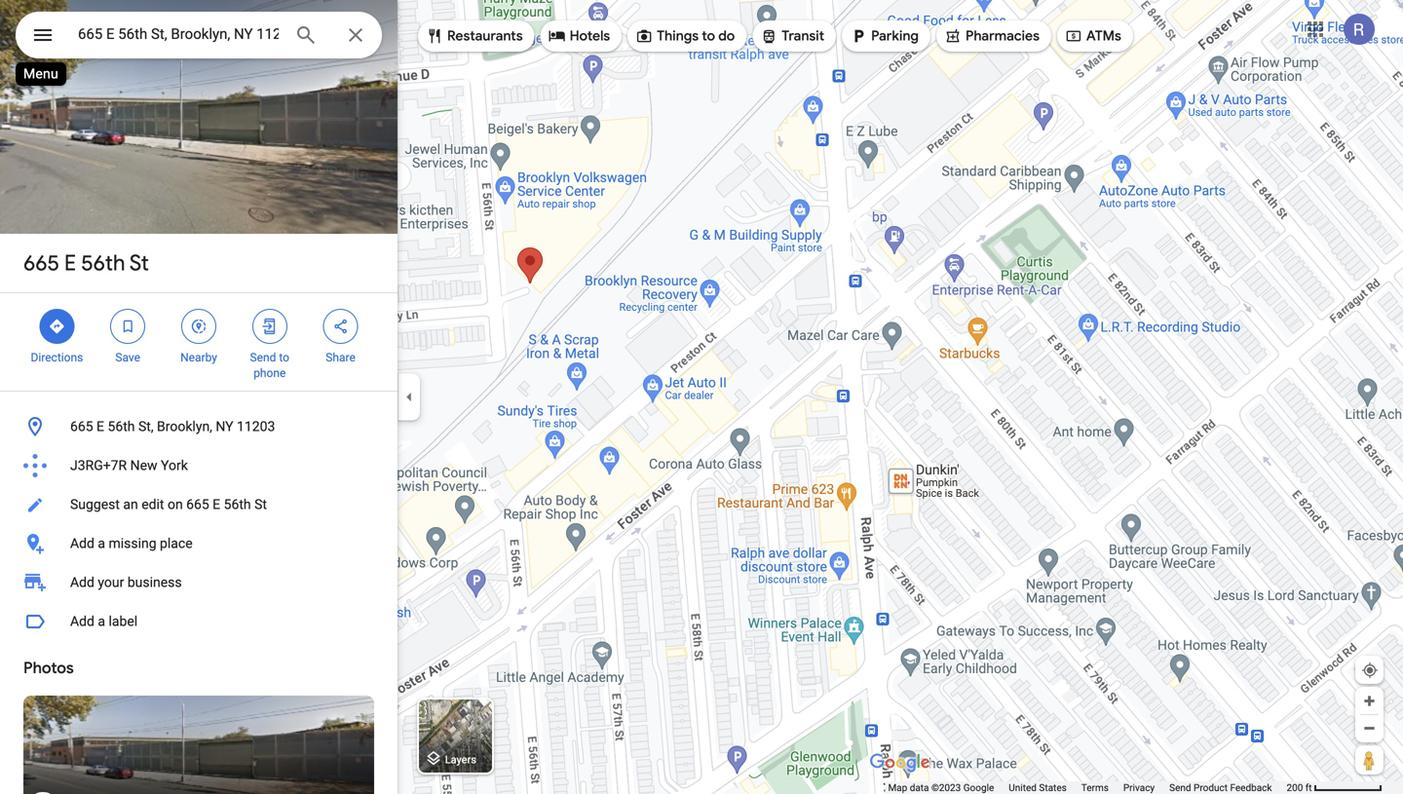 Task type: vqa. For each thing, say whether or not it's contained in the screenshot.
left area
no



Task type: describe. For each thing, give the bounding box(es) containing it.

[[850, 25, 868, 47]]

edit
[[142, 497, 164, 513]]

©2023
[[932, 782, 961, 794]]

665 e 56th st, brooklyn, ny 11203 button
[[0, 407, 398, 446]]

show street view coverage image
[[1356, 746, 1384, 775]]

a for missing
[[98, 536, 105, 552]]

feedback
[[1231, 782, 1272, 794]]

e for 665 e 56th st, brooklyn, ny 11203
[[97, 419, 104, 435]]

data
[[910, 782, 929, 794]]

save
[[115, 351, 140, 365]]

665 e 56th st
[[23, 250, 149, 277]]

j3rg+7r new york
[[70, 458, 188, 474]]


[[1065, 25, 1083, 47]]

things
[[657, 27, 699, 45]]

actions for 665 e 56th st region
[[0, 293, 398, 391]]

a for label
[[98, 614, 105, 630]]

200
[[1287, 782, 1304, 794]]

states
[[1039, 782, 1067, 794]]

add a label
[[70, 614, 138, 630]]

e inside button
[[213, 497, 220, 513]]

on
[[168, 497, 183, 513]]

suggest an edit on 665 e 56th st button
[[0, 485, 398, 524]]

j3rg+7r
[[70, 458, 127, 474]]

united states
[[1009, 782, 1067, 794]]

add your business
[[70, 575, 182, 591]]

google maps element
[[0, 0, 1404, 794]]

do
[[719, 27, 735, 45]]

st inside button
[[254, 497, 267, 513]]

 pharmacies
[[944, 25, 1040, 47]]

privacy button
[[1124, 782, 1155, 794]]

suggest an edit on 665 e 56th st
[[70, 497, 267, 513]]

11203
[[237, 419, 275, 435]]

add for add your business
[[70, 575, 94, 591]]

 things to do
[[636, 25, 735, 47]]


[[548, 25, 566, 47]]

200 ft button
[[1287, 782, 1383, 794]]

200 ft
[[1287, 782, 1313, 794]]

nearby
[[180, 351, 217, 365]]

label
[[109, 614, 138, 630]]

add your business link
[[0, 563, 398, 602]]

to inside send to phone
[[279, 351, 290, 365]]

show your location image
[[1362, 662, 1379, 679]]

add a missing place
[[70, 536, 193, 552]]

phone
[[254, 367, 286, 380]]

665 inside button
[[186, 497, 209, 513]]

collapse side panel image
[[399, 386, 420, 408]]

665 E 56th St, Brooklyn, NY 11203 field
[[16, 12, 382, 58]]

product
[[1194, 782, 1228, 794]]

zoom out image
[[1363, 721, 1377, 736]]

665 e 56th st main content
[[0, 0, 398, 794]]


[[636, 25, 653, 47]]

suggest
[[70, 497, 120, 513]]

add a label button
[[0, 602, 398, 641]]

photos
[[23, 658, 74, 678]]



Task type: locate. For each thing, give the bounding box(es) containing it.
footer containing map data ©2023 google
[[888, 782, 1287, 794]]

None field
[[78, 22, 279, 46]]

send inside send to phone
[[250, 351, 276, 365]]

an
[[123, 497, 138, 513]]

add inside button
[[70, 536, 94, 552]]

st,
[[138, 419, 154, 435]]

665 up  on the left top
[[23, 250, 59, 277]]

a left "missing"
[[98, 536, 105, 552]]

1 horizontal spatial send
[[1170, 782, 1192, 794]]

new
[[130, 458, 157, 474]]


[[48, 316, 66, 337]]

1 vertical spatial a
[[98, 614, 105, 630]]

a inside button
[[98, 536, 105, 552]]

york
[[161, 458, 188, 474]]

send product feedback
[[1170, 782, 1272, 794]]

none field inside 665 e 56th st, brooklyn, ny 11203 field
[[78, 22, 279, 46]]

ny
[[216, 419, 234, 435]]


[[426, 25, 444, 47]]

0 vertical spatial add
[[70, 536, 94, 552]]

2 horizontal spatial 665
[[186, 497, 209, 513]]

parking
[[871, 27, 919, 45]]

56th down the j3rg+7r new york button at the left bottom
[[224, 497, 251, 513]]


[[119, 316, 137, 337]]

a inside button
[[98, 614, 105, 630]]

56th for st
[[81, 250, 125, 277]]

3 add from the top
[[70, 614, 94, 630]]

map
[[888, 782, 908, 794]]

2 a from the top
[[98, 614, 105, 630]]

add
[[70, 536, 94, 552], [70, 575, 94, 591], [70, 614, 94, 630]]

send product feedback button
[[1170, 782, 1272, 794]]

2 horizontal spatial e
[[213, 497, 220, 513]]

e
[[64, 250, 76, 277], [97, 419, 104, 435], [213, 497, 220, 513]]

 hotels
[[548, 25, 610, 47]]


[[761, 25, 778, 47]]

map data ©2023 google
[[888, 782, 995, 794]]

place
[[160, 536, 193, 552]]

directions
[[31, 351, 83, 365]]

e for 665 e 56th st
[[64, 250, 76, 277]]

2 vertical spatial add
[[70, 614, 94, 630]]

terms
[[1082, 782, 1109, 794]]

send for send product feedback
[[1170, 782, 1192, 794]]

hotels
[[570, 27, 610, 45]]

56th for st,
[[108, 419, 135, 435]]

0 vertical spatial 56th
[[81, 250, 125, 277]]

e right on
[[213, 497, 220, 513]]

brooklyn,
[[157, 419, 212, 435]]

0 vertical spatial e
[[64, 250, 76, 277]]


[[332, 316, 350, 337]]

665 right on
[[186, 497, 209, 513]]

665 for 665 e 56th st, brooklyn, ny 11203
[[70, 419, 93, 435]]

56th
[[81, 250, 125, 277], [108, 419, 135, 435], [224, 497, 251, 513]]


[[31, 21, 55, 49]]

zoom in image
[[1363, 694, 1377, 709]]

1 vertical spatial e
[[97, 419, 104, 435]]

e up  on the left top
[[64, 250, 76, 277]]

to
[[702, 27, 715, 45], [279, 351, 290, 365]]

a left label
[[98, 614, 105, 630]]

1 horizontal spatial 665
[[70, 419, 93, 435]]

0 vertical spatial to
[[702, 27, 715, 45]]

 restaurants
[[426, 25, 523, 47]]

1 vertical spatial to
[[279, 351, 290, 365]]

2 vertical spatial e
[[213, 497, 220, 513]]

0 horizontal spatial e
[[64, 250, 76, 277]]

terms button
[[1082, 782, 1109, 794]]

transit
[[782, 27, 825, 45]]


[[944, 25, 962, 47]]

add left your
[[70, 575, 94, 591]]

 atms
[[1065, 25, 1122, 47]]

to left do
[[702, 27, 715, 45]]

1 vertical spatial 665
[[70, 419, 93, 435]]

665 for 665 e 56th st
[[23, 250, 59, 277]]

1 a from the top
[[98, 536, 105, 552]]

56th left st,
[[108, 419, 135, 435]]

56th up  in the top of the page
[[81, 250, 125, 277]]

665 up j3rg+7r
[[70, 419, 93, 435]]

send to phone
[[250, 351, 290, 380]]

56th inside the suggest an edit on 665 e 56th st button
[[224, 497, 251, 513]]

atms
[[1087, 27, 1122, 45]]

privacy
[[1124, 782, 1155, 794]]

1 add from the top
[[70, 536, 94, 552]]

add a missing place button
[[0, 524, 398, 563]]

665 e 56th st, brooklyn, ny 11203
[[70, 419, 275, 435]]

 parking
[[850, 25, 919, 47]]

add down suggest
[[70, 536, 94, 552]]

add for add a missing place
[[70, 536, 94, 552]]

share
[[326, 351, 356, 365]]

google account: ruby anderson  
(rubyanndersson@gmail.com) image
[[1344, 14, 1375, 45]]

add for add a label
[[70, 614, 94, 630]]

business
[[128, 575, 182, 591]]

1 vertical spatial st
[[254, 497, 267, 513]]

e up j3rg+7r
[[97, 419, 104, 435]]

j3rg+7r new york button
[[0, 446, 398, 485]]

your
[[98, 575, 124, 591]]

missing
[[109, 536, 156, 552]]

 transit
[[761, 25, 825, 47]]

st
[[130, 250, 149, 277], [254, 497, 267, 513]]

1 horizontal spatial e
[[97, 419, 104, 435]]

0 horizontal spatial st
[[130, 250, 149, 277]]

add inside button
[[70, 614, 94, 630]]

56th inside 665 e 56th st, brooklyn, ny 11203 button
[[108, 419, 135, 435]]

2 vertical spatial 56th
[[224, 497, 251, 513]]

st down the j3rg+7r new york button at the left bottom
[[254, 497, 267, 513]]

ft
[[1306, 782, 1313, 794]]

footer
[[888, 782, 1287, 794]]

send up phone
[[250, 351, 276, 365]]

footer inside google maps element
[[888, 782, 1287, 794]]

google
[[964, 782, 995, 794]]

1 horizontal spatial to
[[702, 27, 715, 45]]

st up  in the top of the page
[[130, 250, 149, 277]]

0 vertical spatial 665
[[23, 250, 59, 277]]

add left label
[[70, 614, 94, 630]]

e inside button
[[97, 419, 104, 435]]

1 vertical spatial add
[[70, 575, 94, 591]]

1 vertical spatial 56th
[[108, 419, 135, 435]]

send for send to phone
[[250, 351, 276, 365]]

 search field
[[16, 12, 382, 62]]

0 vertical spatial send
[[250, 351, 276, 365]]

 button
[[16, 12, 70, 62]]

pharmacies
[[966, 27, 1040, 45]]

restaurants
[[447, 27, 523, 45]]

2 vertical spatial 665
[[186, 497, 209, 513]]

665 inside button
[[70, 419, 93, 435]]

665
[[23, 250, 59, 277], [70, 419, 93, 435], [186, 497, 209, 513]]

send
[[250, 351, 276, 365], [1170, 782, 1192, 794]]


[[261, 316, 279, 337]]

1 vertical spatial send
[[1170, 782, 1192, 794]]

to up phone
[[279, 351, 290, 365]]

layers
[[445, 754, 477, 766]]

2 add from the top
[[70, 575, 94, 591]]

0 horizontal spatial send
[[250, 351, 276, 365]]

0 vertical spatial a
[[98, 536, 105, 552]]

0 horizontal spatial to
[[279, 351, 290, 365]]

send inside send product feedback button
[[1170, 782, 1192, 794]]

to inside  things to do
[[702, 27, 715, 45]]

send left product
[[1170, 782, 1192, 794]]

united states button
[[1009, 782, 1067, 794]]

1 horizontal spatial st
[[254, 497, 267, 513]]

united
[[1009, 782, 1037, 794]]

0 horizontal spatial 665
[[23, 250, 59, 277]]


[[190, 316, 208, 337]]

0 vertical spatial st
[[130, 250, 149, 277]]

a
[[98, 536, 105, 552], [98, 614, 105, 630]]



